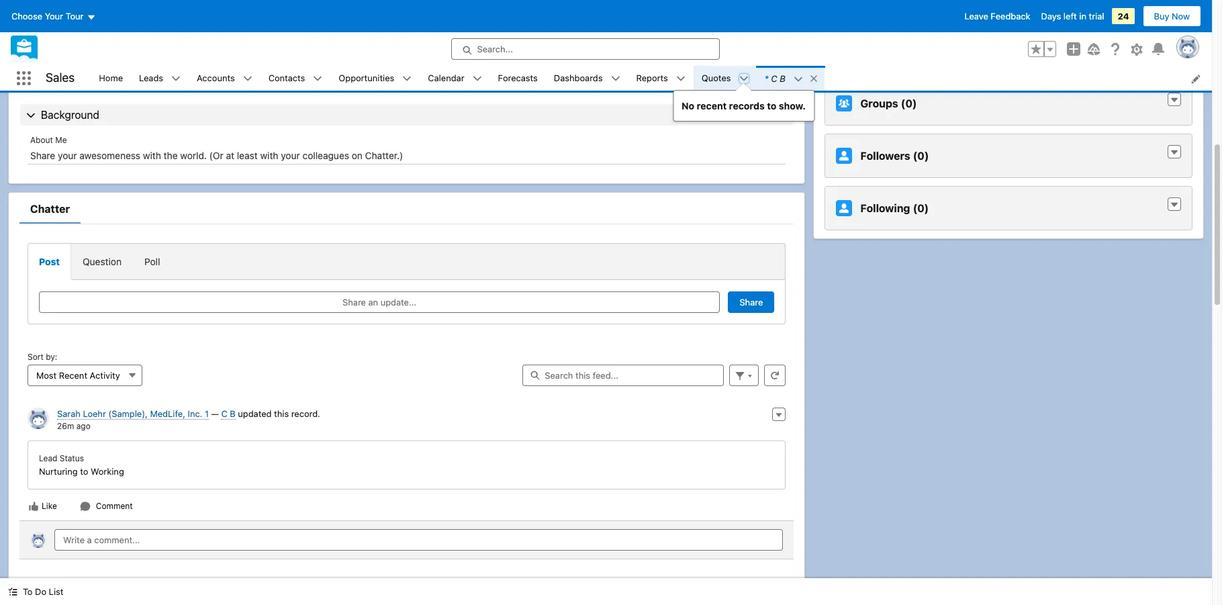 Task type: vqa. For each thing, say whether or not it's contained in the screenshot.
text default icon for Quotes
no



Task type: describe. For each thing, give the bounding box(es) containing it.
about
[[30, 135, 53, 145]]

tarashultz49@gmail.com
[[30, 45, 138, 57]]

text default image for accounts
[[243, 74, 252, 84]]

poll link
[[133, 244, 172, 279]]

days
[[1041, 11, 1061, 21]]

text default image for calendar
[[473, 74, 482, 84]]

leave
[[965, 11, 989, 21]]

days left in trial
[[1041, 11, 1105, 21]]

wash
[[57, 584, 83, 595]]

text default image for contacts
[[313, 74, 323, 84]]

text default image for dashboards
[[611, 74, 620, 84]]

buy now button
[[1143, 5, 1202, 27]]

email
[[30, 31, 51, 41]]

leave feedback
[[965, 11, 1031, 21]]

files element
[[825, 0, 1193, 73]]

sarah
[[57, 408, 81, 419]]

buy
[[1154, 11, 1170, 21]]

c b link
[[221, 408, 236, 420]]

us link
[[428, 77, 783, 91]]

at
[[226, 149, 234, 161]]

c b image
[[28, 584, 49, 605]]

2023
[[892, 25, 912, 35]]

leads list item
[[131, 66, 189, 91]]

updated
[[238, 408, 272, 419]]

share an update...
[[343, 297, 417, 307]]

like button
[[28, 500, 58, 513]]

lead
[[39, 453, 57, 464]]

share for share
[[740, 297, 763, 307]]

groups (0)
[[861, 97, 917, 109]]

2 with from the left
[[260, 149, 278, 161]]

list
[[49, 586, 63, 597]]

(0) for groups (0)
[[901, 97, 917, 109]]

text default image inside comment button
[[80, 501, 91, 512]]

about me share your awesomeness with the world. (or at least with your colleagues on chatter.)
[[30, 135, 403, 161]]

this
[[274, 408, 289, 419]]

Write a comment... text field
[[54, 529, 783, 551]]

do
[[35, 586, 46, 597]]

5 kb
[[923, 25, 938, 35]]

search... button
[[451, 38, 720, 60]]

accounts list item
[[189, 66, 260, 91]]

most
[[36, 370, 57, 381]]

no
[[682, 100, 695, 112]]

(0) for following (0)
[[913, 202, 929, 214]]

choose your tour
[[11, 11, 84, 21]]

your
[[45, 11, 63, 21]]

activity
[[90, 370, 120, 381]]

lead status nurturing to working
[[39, 453, 124, 477]]

least
[[237, 149, 258, 161]]

medlife,
[[150, 408, 185, 419]]

tab list containing post
[[28, 243, 786, 280]]

recent
[[697, 100, 727, 112]]

share for share an update...
[[343, 297, 366, 307]]

to
[[23, 586, 33, 597]]

no recent records to show. link
[[674, 94, 814, 118]]

inc.
[[188, 408, 202, 419]]

sarah loehr (sample), medlife, inc. 1 link
[[57, 408, 209, 420]]

share button
[[728, 291, 775, 313]]

colleagues
[[303, 149, 349, 161]]

update...
[[381, 297, 417, 307]]

most recent activity
[[36, 370, 120, 381]]

sales
[[46, 71, 75, 85]]

question
[[83, 256, 122, 267]]

list item inside no recent records to show. list
[[757, 66, 825, 91]]

to for working
[[80, 466, 88, 477]]

calendar link
[[420, 66, 473, 91]]

contacts
[[268, 72, 305, 83]]

to do list
[[23, 586, 63, 597]]

leads
[[139, 72, 163, 83]]

sarah loehr (sample), medlife, inc. 1 — c b updated this record. 26m ago
[[57, 408, 320, 431]]

contact button
[[20, 0, 793, 22]]

opportunities
[[339, 72, 394, 83]]

question link
[[71, 244, 133, 279]]

26m
[[57, 421, 74, 431]]

dashboards list item
[[546, 66, 628, 91]]

text default image inside reports list item
[[676, 74, 686, 84]]

calendar
[[428, 72, 465, 83]]

share an update... button
[[39, 291, 720, 313]]

search...
[[477, 44, 513, 54]]

show.
[[779, 100, 806, 112]]

choose
[[11, 11, 42, 21]]

nurturing
[[39, 466, 78, 477]]

(or
[[209, 149, 223, 161]]

background button
[[20, 104, 793, 126]]

now
[[1172, 11, 1190, 21]]

comment
[[96, 501, 133, 511]]

text default image inside list item
[[794, 74, 803, 84]]

share inside about me share your awesomeness with the world. (or at least with your colleagues on chatter.)
[[30, 149, 55, 161]]

(0) for followers (0)
[[913, 149, 929, 162]]

accounts link
[[189, 66, 243, 91]]

text default image for leads
[[171, 74, 181, 84]]

home link
[[91, 66, 131, 91]]

* c b
[[765, 73, 786, 84]]

feedback
[[991, 11, 1031, 21]]

to for show.
[[767, 100, 777, 112]]

tarashultz49@gmail.com link
[[30, 45, 138, 57]]

contacts link
[[260, 66, 313, 91]]

working
[[91, 466, 124, 477]]

ago
[[76, 421, 90, 431]]

address us
[[428, 64, 459, 89]]



Task type: locate. For each thing, give the bounding box(es) containing it.
your
[[58, 149, 77, 161], [281, 149, 300, 161]]

2 horizontal spatial share
[[740, 297, 763, 307]]

c inside sarah loehr (sample), medlife, inc. 1 — c b updated this record. 26m ago
[[221, 408, 227, 419]]

text default image inside groups element
[[1170, 96, 1179, 105]]

Search this feed... search field
[[523, 364, 724, 386]]

text default image inside dashboards list item
[[611, 74, 620, 84]]

quotes
[[702, 72, 731, 83]]

0 horizontal spatial your
[[58, 149, 77, 161]]

1 horizontal spatial c
[[771, 73, 778, 84]]

contact
[[41, 5, 80, 17]]

world.
[[180, 149, 207, 161]]

text default image inside contacts "list item"
[[313, 74, 323, 84]]

(0) inside the following element
[[913, 202, 929, 214]]

text default image right 'accounts'
[[243, 74, 252, 84]]

c right '*'
[[771, 73, 778, 84]]

share
[[30, 149, 55, 161], [343, 297, 366, 307], [740, 297, 763, 307]]

phone
[[428, 31, 452, 41]]

list item
[[757, 66, 825, 91]]

followers element
[[825, 133, 1193, 178]]

text default image right calendar
[[473, 74, 482, 84]]

reports link
[[628, 66, 676, 91]]

0 vertical spatial to
[[767, 100, 777, 112]]

forecasts link
[[490, 66, 546, 91]]

choose your tour button
[[11, 5, 96, 27]]

0 vertical spatial b
[[780, 73, 786, 84]]

text default image inside no recent records to show. list item
[[739, 74, 749, 84]]

share inside 'button'
[[740, 297, 763, 307]]

chatter.)
[[365, 149, 403, 161]]

with left the
[[143, 149, 161, 161]]

no recent records to show. list item
[[673, 66, 815, 122]]

us
[[428, 78, 441, 89]]

sort by:
[[28, 352, 57, 362]]

b right '*'
[[780, 73, 786, 84]]

1 horizontal spatial b
[[780, 73, 786, 84]]

groups element
[[825, 81, 1193, 125]]

oct 26, 2023
[[862, 25, 912, 35]]

kb
[[928, 25, 938, 35]]

home
[[99, 72, 123, 83]]

0 vertical spatial c b image
[[28, 407, 49, 429]]

0 horizontal spatial share
[[30, 149, 55, 161]]

recent
[[59, 370, 87, 381]]

(0) right groups
[[901, 97, 917, 109]]

to do list button
[[0, 578, 71, 605]]

1 vertical spatial (0)
[[913, 149, 929, 162]]

your down me
[[58, 149, 77, 161]]

text default image inside followers element
[[1170, 148, 1179, 157]]

text default image left 'comment'
[[80, 501, 91, 512]]

comment button
[[79, 500, 133, 513]]

to inside list item
[[767, 100, 777, 112]]

26,
[[878, 25, 890, 35]]

records
[[729, 100, 765, 112]]

0 vertical spatial c
[[771, 73, 778, 84]]

c b image down like button
[[30, 532, 46, 548]]

Sort by: button
[[28, 364, 142, 386]]

c b image left 26m
[[28, 407, 49, 429]]

me
[[55, 135, 67, 145]]

1 with from the left
[[143, 149, 161, 161]]

2 your from the left
[[281, 149, 300, 161]]

to
[[767, 100, 777, 112], [80, 466, 88, 477]]

group
[[1028, 41, 1057, 57]]

c b, 26m ago element
[[19, 399, 794, 521]]

share inside button
[[343, 297, 366, 307]]

no recent records to show.
[[682, 100, 806, 112]]

to down status
[[80, 466, 88, 477]]

24
[[1118, 11, 1129, 21]]

leave feedback link
[[965, 11, 1031, 21]]

no recent records to show. list
[[91, 66, 1212, 122]]

26m ago link
[[57, 421, 90, 431]]

opportunities list item
[[331, 66, 420, 91]]

chatter
[[30, 203, 70, 215]]

to left show.
[[767, 100, 777, 112]]

address
[[428, 64, 459, 74]]

text default image inside to do list button
[[8, 587, 17, 597]]

with right least
[[260, 149, 278, 161]]

0 vertical spatial (0)
[[901, 97, 917, 109]]

following
[[861, 202, 910, 214]]

followers
[[861, 149, 911, 162]]

your left colleagues
[[281, 149, 300, 161]]

text default image inside the accounts list item
[[243, 74, 252, 84]]

(0) inside groups element
[[901, 97, 917, 109]]

1 vertical spatial c b image
[[30, 532, 46, 548]]

text default image
[[171, 74, 181, 84], [243, 74, 252, 84], [313, 74, 323, 84], [473, 74, 482, 84], [611, 74, 620, 84], [794, 74, 803, 84], [80, 501, 91, 512]]

text default image right leads
[[171, 74, 181, 84]]

text default image inside 'calendar' list item
[[473, 74, 482, 84]]

b inside list item
[[780, 73, 786, 84]]

1 vertical spatial c
[[221, 408, 227, 419]]

left
[[1064, 11, 1077, 21]]

mobile
[[30, 64, 56, 74]]

1 horizontal spatial with
[[260, 149, 278, 161]]

followers (0)
[[861, 149, 929, 162]]

tab list
[[28, 243, 786, 280]]

1 vertical spatial to
[[80, 466, 88, 477]]

the
[[164, 149, 178, 161]]

c right —
[[221, 408, 227, 419]]

dashboards link
[[546, 66, 611, 91]]

following element
[[825, 186, 1193, 230]]

text default image left reports link
[[611, 74, 620, 84]]

contacts list item
[[260, 66, 331, 91]]

text default image inside the following element
[[1170, 200, 1179, 210]]

(0) right following
[[913, 202, 929, 214]]

accounts
[[197, 72, 235, 83]]

like
[[42, 501, 57, 511]]

to inside lead status nurturing to working
[[80, 466, 88, 477]]

—
[[211, 408, 219, 419]]

1 your from the left
[[58, 149, 77, 161]]

awesomeness
[[79, 149, 140, 161]]

c b image
[[28, 407, 49, 429], [30, 532, 46, 548]]

0 horizontal spatial b
[[230, 408, 236, 419]]

sort
[[28, 352, 44, 362]]

1 horizontal spatial to
[[767, 100, 777, 112]]

1 horizontal spatial share
[[343, 297, 366, 307]]

reports list item
[[628, 66, 694, 91]]

following (0)
[[861, 202, 929, 214]]

text default image
[[809, 74, 819, 83], [403, 74, 412, 84], [676, 74, 686, 84], [739, 74, 749, 84], [1170, 96, 1179, 105], [1170, 148, 1179, 157], [1170, 200, 1179, 210], [28, 501, 39, 512], [8, 587, 17, 597]]

0 horizontal spatial to
[[80, 466, 88, 477]]

text default image inside list item
[[809, 74, 819, 83]]

text default image inside opportunities list item
[[403, 74, 412, 84]]

b inside sarah loehr (sample), medlife, inc. 1 — c b updated this record. 26m ago
[[230, 408, 236, 419]]

status
[[60, 453, 84, 464]]

chatter link
[[19, 201, 81, 223]]

1 vertical spatial b
[[230, 408, 236, 419]]

opportunities link
[[331, 66, 403, 91]]

post
[[39, 256, 60, 267]]

1 horizontal spatial your
[[281, 149, 300, 161]]

wash link
[[57, 584, 83, 596]]

text default image inside leads list item
[[171, 74, 181, 84]]

0 horizontal spatial with
[[143, 149, 161, 161]]

(0)
[[901, 97, 917, 109], [913, 149, 929, 162], [913, 202, 929, 214]]

c inside list
[[771, 73, 778, 84]]

trial
[[1089, 11, 1105, 21]]

text default image right '* c b'
[[794, 74, 803, 84]]

in
[[1080, 11, 1087, 21]]

on
[[352, 149, 363, 161]]

buy now
[[1154, 11, 1190, 21]]

text default image inside like button
[[28, 501, 39, 512]]

list item containing *
[[757, 66, 825, 91]]

calendar list item
[[420, 66, 490, 91]]

c
[[771, 73, 778, 84], [221, 408, 227, 419]]

0 horizontal spatial c
[[221, 408, 227, 419]]

poll
[[144, 256, 160, 267]]

(0) inside followers element
[[913, 149, 929, 162]]

with
[[143, 149, 161, 161], [260, 149, 278, 161]]

b right —
[[230, 408, 236, 419]]

(0) right followers
[[913, 149, 929, 162]]

2 vertical spatial (0)
[[913, 202, 929, 214]]

text default image right contacts
[[313, 74, 323, 84]]

1
[[205, 408, 209, 419]]

quotes link
[[694, 66, 739, 91]]

loehr
[[83, 408, 106, 419]]

leads link
[[131, 66, 171, 91]]



